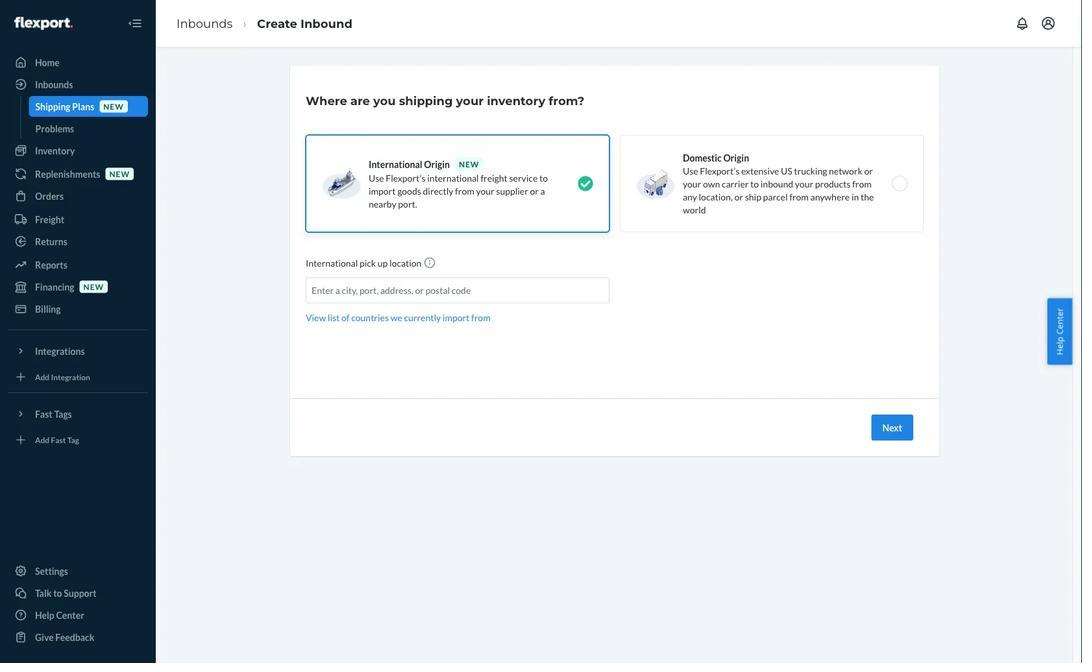 Task type: vqa. For each thing, say whether or not it's contained in the screenshot.
from inside button
yes



Task type: describe. For each thing, give the bounding box(es) containing it.
create inbound link
[[257, 16, 352, 30]]

to inside domestic origin use flexport's extensive us trucking network or your own carrier to inbound your products from any location, or ship parcel from anywhere in the world
[[750, 178, 759, 189]]

integration
[[51, 372, 90, 382]]

give
[[35, 632, 54, 643]]

breadcrumbs navigation
[[166, 4, 363, 42]]

talk to support
[[35, 588, 96, 599]]

tags
[[54, 409, 72, 420]]

goods
[[397, 185, 421, 196]]

inbound
[[761, 178, 793, 189]]

code
[[452, 285, 471, 296]]

nearby
[[369, 198, 396, 209]]

problems
[[35, 123, 74, 134]]

use flexport's international freight service to import goods directly from your supplier or a nearby port.
[[369, 172, 548, 209]]

up
[[378, 258, 388, 269]]

fast inside dropdown button
[[35, 409, 52, 420]]

from up the
[[852, 178, 872, 189]]

returns
[[35, 236, 67, 247]]

talk to support button
[[8, 583, 148, 604]]

are
[[350, 93, 370, 108]]

international pick up location
[[306, 258, 423, 269]]

countries
[[351, 312, 389, 323]]

help center inside button
[[1054, 308, 1065, 355]]

new for replenishments
[[109, 169, 130, 178]]

freight link
[[8, 209, 148, 230]]

inventory
[[35, 145, 75, 156]]

inbound
[[301, 16, 352, 30]]

parcel
[[763, 191, 788, 202]]

own
[[703, 178, 720, 189]]

returns link
[[8, 231, 148, 252]]

check circle image
[[578, 176, 593, 191]]

next button
[[871, 415, 913, 441]]

1 vertical spatial fast
[[51, 435, 66, 445]]

from inside button
[[471, 312, 490, 323]]

flexport logo image
[[14, 17, 73, 30]]

you
[[373, 93, 396, 108]]

or left postal
[[415, 285, 424, 296]]

international for international origin
[[369, 159, 422, 170]]

help inside help center button
[[1054, 337, 1065, 355]]

anywhere
[[810, 191, 850, 202]]

new for international origin
[[459, 159, 479, 169]]

replenishments
[[35, 168, 100, 179]]

settings link
[[8, 561, 148, 582]]

fast tags button
[[8, 404, 148, 424]]

inventory
[[487, 93, 545, 108]]

in
[[852, 191, 859, 202]]

flexport's
[[386, 172, 425, 183]]

new for financing
[[83, 282, 104, 291]]

help inside help center link
[[35, 610, 54, 621]]

enter
[[312, 285, 334, 296]]

add fast tag link
[[8, 430, 148, 450]]

trucking
[[794, 165, 827, 176]]

currently
[[404, 312, 441, 323]]

add integration link
[[8, 367, 148, 387]]

of
[[341, 312, 350, 323]]

or right network
[[864, 165, 873, 176]]

inbounds inside breadcrumbs navigation
[[177, 16, 233, 30]]

your inside "use flexport's international freight service to import goods directly from your supplier or a nearby port."
[[476, 185, 494, 196]]

home
[[35, 57, 60, 68]]

use inside domestic origin use flexport's extensive us trucking network or your own carrier to inbound your products from any location, or ship parcel from anywhere in the world
[[683, 165, 698, 176]]

address,
[[380, 285, 413, 296]]

fast tags
[[35, 409, 72, 420]]

1 vertical spatial inbounds link
[[8, 74, 148, 95]]

location,
[[699, 191, 733, 202]]

carrier
[[722, 178, 749, 189]]

port.
[[398, 198, 417, 209]]

products
[[815, 178, 851, 189]]

close navigation image
[[127, 16, 143, 31]]

give feedback
[[35, 632, 94, 643]]

add integration
[[35, 372, 90, 382]]

center inside button
[[1054, 308, 1065, 335]]

postal
[[426, 285, 450, 296]]

create
[[257, 16, 297, 30]]

extensive
[[741, 165, 779, 176]]

or inside "use flexport's international freight service to import goods directly from your supplier or a nearby port."
[[530, 185, 539, 196]]

give feedback button
[[8, 627, 148, 648]]

orders
[[35, 191, 64, 202]]

pick
[[360, 258, 376, 269]]

import for goods
[[369, 185, 396, 196]]

view list of countries we currently import from
[[306, 312, 490, 323]]

location
[[389, 258, 422, 269]]

support
[[64, 588, 96, 599]]

your down trucking
[[795, 178, 813, 189]]

billing
[[35, 303, 61, 314]]

use inside "use flexport's international freight service to import goods directly from your supplier or a nearby port."
[[369, 172, 384, 183]]

world
[[683, 204, 706, 215]]

city,
[[342, 285, 358, 296]]



Task type: locate. For each thing, give the bounding box(es) containing it.
1 vertical spatial inbounds
[[35, 79, 73, 90]]

new
[[103, 102, 124, 111], [459, 159, 479, 169], [109, 169, 130, 178], [83, 282, 104, 291]]

international origin
[[369, 159, 450, 170]]

ship
[[745, 191, 761, 202]]

a
[[540, 185, 545, 196], [335, 285, 340, 296]]

your right shipping
[[456, 93, 484, 108]]

0 horizontal spatial help
[[35, 610, 54, 621]]

1 horizontal spatial center
[[1054, 308, 1065, 335]]

1 horizontal spatial international
[[369, 159, 422, 170]]

1 vertical spatial import
[[443, 312, 469, 323]]

new right plans
[[103, 102, 124, 111]]

1 horizontal spatial inbounds link
[[177, 16, 233, 30]]

origin up the flexport's
[[723, 152, 749, 163]]

import down code
[[443, 312, 469, 323]]

1 add from the top
[[35, 372, 49, 382]]

international
[[369, 159, 422, 170], [306, 258, 358, 269]]

any
[[683, 191, 697, 202]]

0 vertical spatial fast
[[35, 409, 52, 420]]

domestic origin use flexport's extensive us trucking network or your own carrier to inbound your products from any location, or ship parcel from anywhere in the world
[[683, 152, 874, 215]]

use up 'nearby'
[[369, 172, 384, 183]]

reports link
[[8, 254, 148, 275]]

0 horizontal spatial inbounds link
[[8, 74, 148, 95]]

origin for domestic
[[723, 152, 749, 163]]

new up orders link
[[109, 169, 130, 178]]

your
[[456, 93, 484, 108], [683, 178, 701, 189], [795, 178, 813, 189], [476, 185, 494, 196]]

domestic
[[683, 152, 722, 163]]

help center
[[1054, 308, 1065, 355], [35, 610, 84, 621]]

1 horizontal spatial a
[[540, 185, 545, 196]]

1 vertical spatial help
[[35, 610, 54, 621]]

0 vertical spatial inbounds link
[[177, 16, 233, 30]]

feedback
[[55, 632, 94, 643]]

1 vertical spatial add
[[35, 435, 49, 445]]

where are you shipping your inventory from?
[[306, 93, 584, 108]]

0 vertical spatial help
[[1054, 337, 1065, 355]]

freight
[[481, 172, 507, 183]]

open account menu image
[[1040, 16, 1056, 31]]

use
[[683, 165, 698, 176], [369, 172, 384, 183]]

from down international
[[455, 185, 474, 196]]

0 horizontal spatial to
[[53, 588, 62, 599]]

1 horizontal spatial help center
[[1054, 308, 1065, 355]]

origin inside domestic origin use flexport's extensive us trucking network or your own carrier to inbound your products from any location, or ship parcel from anywhere in the world
[[723, 152, 749, 163]]

0 vertical spatial inbounds
[[177, 16, 233, 30]]

import for from
[[443, 312, 469, 323]]

integrations button
[[8, 341, 148, 362]]

from inside "use flexport's international freight service to import goods directly from your supplier or a nearby port."
[[455, 185, 474, 196]]

new down reports link
[[83, 282, 104, 291]]

1 horizontal spatial help
[[1054, 337, 1065, 355]]

a right supplier
[[540, 185, 545, 196]]

fast left tag
[[51, 435, 66, 445]]

0 horizontal spatial a
[[335, 285, 340, 296]]

import
[[369, 185, 396, 196], [443, 312, 469, 323]]

1 horizontal spatial use
[[683, 165, 698, 176]]

add
[[35, 372, 49, 382], [35, 435, 49, 445]]

0 vertical spatial help center
[[1054, 308, 1065, 355]]

0 horizontal spatial import
[[369, 185, 396, 196]]

0 horizontal spatial use
[[369, 172, 384, 183]]

shipping
[[35, 101, 70, 112]]

0 horizontal spatial help center
[[35, 610, 84, 621]]

enter a city, port, address, or postal code
[[312, 285, 471, 296]]

from right currently
[[471, 312, 490, 323]]

tag
[[67, 435, 79, 445]]

shipping
[[399, 93, 453, 108]]

add for add fast tag
[[35, 435, 49, 445]]

help
[[1054, 337, 1065, 355], [35, 610, 54, 621]]

0 horizontal spatial inbounds
[[35, 79, 73, 90]]

from?
[[549, 93, 584, 108]]

add down fast tags
[[35, 435, 49, 445]]

add fast tag
[[35, 435, 79, 445]]

plans
[[72, 101, 94, 112]]

fast
[[35, 409, 52, 420], [51, 435, 66, 445]]

a inside "use flexport's international freight service to import goods directly from your supplier or a nearby port."
[[540, 185, 545, 196]]

list
[[328, 312, 340, 323]]

view
[[306, 312, 326, 323]]

home link
[[8, 52, 148, 73]]

1 horizontal spatial import
[[443, 312, 469, 323]]

network
[[829, 165, 863, 176]]

service
[[509, 172, 538, 183]]

your up any
[[683, 178, 701, 189]]

1 vertical spatial international
[[306, 258, 358, 269]]

1 vertical spatial help center
[[35, 610, 84, 621]]

settings
[[35, 566, 68, 577]]

2 add from the top
[[35, 435, 49, 445]]

international up "enter"
[[306, 258, 358, 269]]

to inside button
[[53, 588, 62, 599]]

billing link
[[8, 299, 148, 319]]

next
[[882, 422, 902, 433]]

a left "city,"
[[335, 285, 340, 296]]

reports
[[35, 259, 67, 270]]

to right service
[[539, 172, 548, 183]]

create inbound
[[257, 16, 352, 30]]

help center link
[[8, 605, 148, 626]]

use down domestic
[[683, 165, 698, 176]]

to right talk
[[53, 588, 62, 599]]

the
[[861, 191, 874, 202]]

orders link
[[8, 186, 148, 206]]

origin up international
[[424, 159, 450, 170]]

or down service
[[530, 185, 539, 196]]

to
[[539, 172, 548, 183], [750, 178, 759, 189], [53, 588, 62, 599]]

0 vertical spatial center
[[1054, 308, 1065, 335]]

1 horizontal spatial inbounds
[[177, 16, 233, 30]]

import inside button
[[443, 312, 469, 323]]

open notifications image
[[1015, 16, 1030, 31]]

problems link
[[29, 118, 148, 139]]

or
[[864, 165, 873, 176], [530, 185, 539, 196], [734, 191, 743, 202], [415, 285, 424, 296]]

to up the ship
[[750, 178, 759, 189]]

integrations
[[35, 346, 85, 357]]

0 horizontal spatial center
[[56, 610, 84, 621]]

from right parcel
[[789, 191, 809, 202]]

fast left "tags"
[[35, 409, 52, 420]]

1 vertical spatial center
[[56, 610, 84, 621]]

us
[[781, 165, 792, 176]]

import up 'nearby'
[[369, 185, 396, 196]]

help center button
[[1047, 298, 1072, 365]]

0 horizontal spatial international
[[306, 258, 358, 269]]

origin
[[723, 152, 749, 163], [424, 159, 450, 170]]

international for international pick up location
[[306, 258, 358, 269]]

1 vertical spatial a
[[335, 285, 340, 296]]

talk
[[35, 588, 52, 599]]

international
[[427, 172, 479, 183]]

flexport's
[[700, 165, 739, 176]]

add for add integration
[[35, 372, 49, 382]]

or down carrier at the top right
[[734, 191, 743, 202]]

directly
[[423, 185, 453, 196]]

inventory link
[[8, 140, 148, 161]]

where
[[306, 93, 347, 108]]

add left integration
[[35, 372, 49, 382]]

we
[[391, 312, 402, 323]]

1 horizontal spatial to
[[539, 172, 548, 183]]

center
[[1054, 308, 1065, 335], [56, 610, 84, 621]]

your down freight
[[476, 185, 494, 196]]

new up international
[[459, 159, 479, 169]]

origin for international
[[424, 159, 450, 170]]

2 horizontal spatial to
[[750, 178, 759, 189]]

0 vertical spatial add
[[35, 372, 49, 382]]

port,
[[360, 285, 379, 296]]

0 horizontal spatial origin
[[424, 159, 450, 170]]

import inside "use flexport's international freight service to import goods directly from your supplier or a nearby port."
[[369, 185, 396, 196]]

inbounds link
[[177, 16, 233, 30], [8, 74, 148, 95]]

new for shipping plans
[[103, 102, 124, 111]]

financing
[[35, 281, 74, 292]]

0 vertical spatial a
[[540, 185, 545, 196]]

freight
[[35, 214, 64, 225]]

0 vertical spatial import
[[369, 185, 396, 196]]

0 vertical spatial international
[[369, 159, 422, 170]]

to inside "use flexport's international freight service to import goods directly from your supplier or a nearby port."
[[539, 172, 548, 183]]

international up flexport's
[[369, 159, 422, 170]]

1 horizontal spatial origin
[[723, 152, 749, 163]]

supplier
[[496, 185, 528, 196]]

shipping plans
[[35, 101, 94, 112]]



